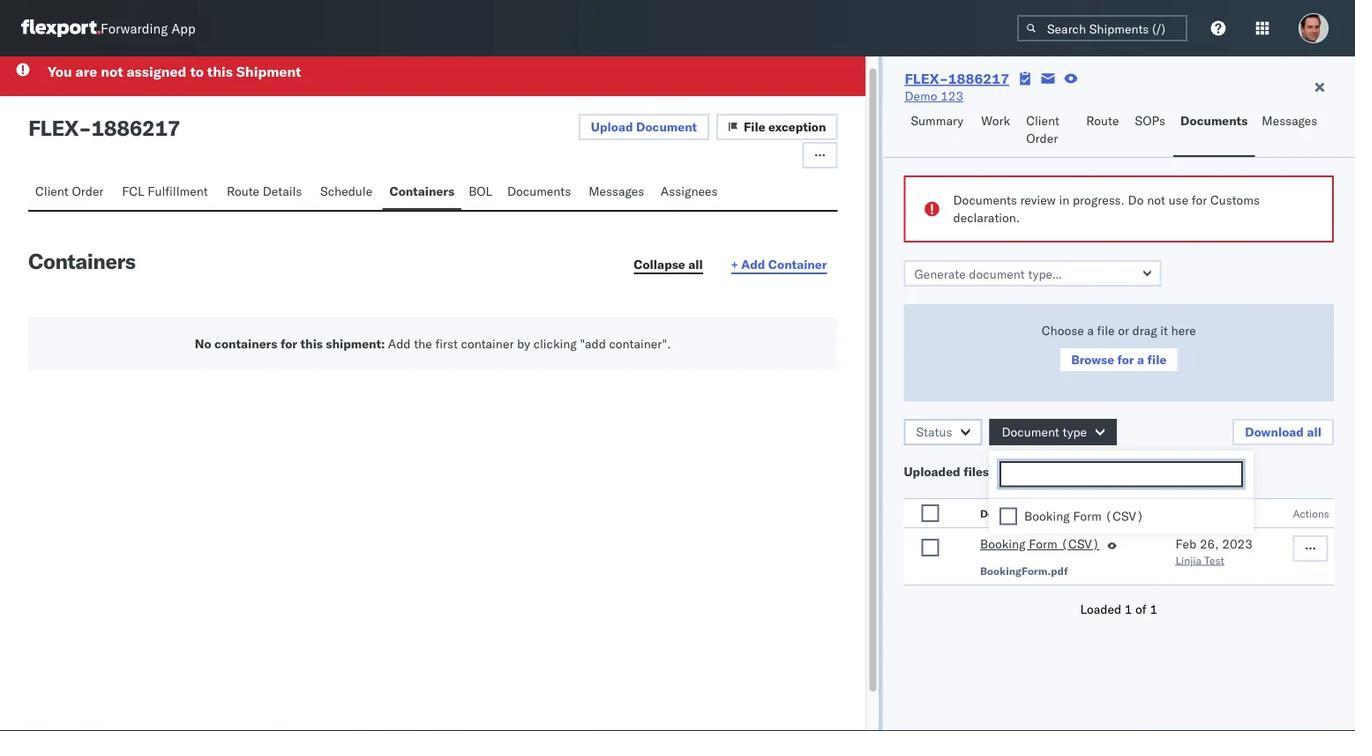 Task type: describe. For each thing, give the bounding box(es) containing it.
exception
[[768, 119, 826, 134]]

for inside 'documents review in progress. do not use for customs declaration.'
[[1192, 192, 1207, 208]]

container
[[768, 256, 827, 272]]

documents inside 'documents review in progress. do not use for customs declaration.'
[[953, 192, 1017, 208]]

forwarding app link
[[21, 19, 196, 37]]

are
[[75, 62, 97, 80]]

∙
[[992, 464, 1000, 479]]

linjia
[[1176, 554, 1202, 567]]

2023
[[1222, 536, 1253, 552]]

by
[[517, 336, 530, 351]]

containers inside button
[[389, 183, 454, 198]]

container".
[[609, 336, 671, 351]]

flexport. image
[[21, 19, 101, 37]]

to
[[190, 62, 204, 80]]

document type
[[1002, 424, 1087, 440]]

flex - 1886217
[[28, 114, 180, 141]]

messages for the left the messages button
[[589, 183, 644, 198]]

1 for of
[[1150, 602, 1158, 617]]

it
[[1160, 323, 1168, 338]]

declaration.
[[953, 210, 1020, 225]]

here
[[1171, 323, 1196, 338]]

schedule button
[[313, 175, 382, 210]]

flex-1886217
[[905, 70, 1009, 87]]

of
[[1135, 602, 1147, 617]]

/ inside button
[[1061, 507, 1068, 520]]

schedule
[[320, 183, 372, 198]]

route for route details
[[227, 183, 259, 198]]

document type / filename
[[980, 507, 1117, 520]]

"add
[[580, 336, 606, 351]]

timestamp / user button
[[1172, 496, 1258, 528]]

demo
[[905, 88, 937, 104]]

flex
[[28, 114, 79, 141]]

bol button
[[462, 175, 500, 210]]

uploaded
[[904, 464, 960, 479]]

document for document type
[[1002, 424, 1059, 440]]

loaded
[[1080, 602, 1121, 617]]

loaded 1 of 1
[[1080, 602, 1158, 617]]

actions
[[1293, 507, 1329, 520]]

the
[[414, 336, 432, 351]]

container
[[461, 336, 514, 351]]

upload document
[[591, 119, 697, 134]]

1 vertical spatial booking form (csv)
[[980, 536, 1100, 552]]

a inside button
[[1137, 352, 1144, 367]]

details
[[263, 183, 302, 198]]

upload
[[591, 119, 633, 134]]

0 horizontal spatial file
[[1097, 323, 1115, 338]]

route for route
[[1086, 113, 1119, 128]]

add inside + add container button
[[741, 256, 765, 272]]

file
[[744, 119, 765, 134]]

123
[[941, 88, 964, 104]]

0 horizontal spatial a
[[1087, 323, 1094, 338]]

0 vertical spatial messages button
[[1255, 105, 1327, 157]]

work
[[981, 113, 1010, 128]]

1 vertical spatial booking
[[980, 536, 1026, 552]]

document type button
[[989, 419, 1117, 446]]

you are not assigned to this shipment
[[48, 62, 301, 80]]

1 horizontal spatial this
[[300, 336, 323, 351]]

collapse all button
[[623, 251, 713, 278]]

collapse all
[[634, 256, 703, 272]]

download all
[[1245, 424, 1322, 440]]

document type / filename button
[[977, 503, 1140, 520]]

file inside button
[[1147, 352, 1167, 367]]

1 vertical spatial containers
[[28, 247, 135, 274]]

assigned
[[127, 62, 187, 80]]

client for client order button to the top
[[1026, 113, 1059, 128]]

for inside button
[[1117, 352, 1134, 367]]

0 horizontal spatial client order button
[[28, 175, 115, 210]]

0 vertical spatial booking
[[1024, 509, 1070, 524]]

use
[[1169, 192, 1188, 208]]

booking form (csv) link
[[980, 535, 1100, 557]]

shipment
[[236, 62, 301, 80]]

do
[[1128, 192, 1144, 208]]

files
[[964, 464, 989, 479]]

route details button
[[220, 175, 313, 210]]

customs
[[1210, 192, 1260, 208]]

fcl
[[122, 183, 144, 198]]

containers button
[[382, 175, 462, 210]]

file exception
[[744, 119, 826, 134]]

feb
[[1176, 536, 1197, 552]]

filename
[[1071, 507, 1117, 520]]

browse for a file
[[1071, 352, 1167, 367]]

1 for ∙
[[1003, 464, 1011, 479]]

first
[[435, 336, 458, 351]]

forwarding
[[101, 20, 168, 37]]

demo 123
[[905, 88, 964, 104]]

sops button
[[1128, 105, 1173, 157]]

timestamp
[[1176, 500, 1229, 513]]

timestamp / user
[[1176, 500, 1238, 527]]

0 vertical spatial document
[[636, 119, 697, 134]]

user
[[1176, 514, 1198, 527]]

or
[[1118, 323, 1129, 338]]

1 horizontal spatial form
[[1073, 509, 1102, 524]]

no
[[195, 336, 211, 351]]



Task type: locate. For each thing, give the bounding box(es) containing it.
1 vertical spatial client order
[[35, 183, 104, 198]]

containers left the bol
[[389, 183, 454, 198]]

add left the
[[388, 336, 411, 351]]

in
[[1059, 192, 1069, 208]]

client order left fcl
[[35, 183, 104, 198]]

client order button right work
[[1019, 105, 1079, 157]]

containers down fcl
[[28, 247, 135, 274]]

route left sops
[[1086, 113, 1119, 128]]

1 horizontal spatial client
[[1026, 113, 1059, 128]]

0 horizontal spatial client order
[[35, 183, 104, 198]]

a right choose
[[1087, 323, 1094, 338]]

documents up the "declaration."
[[953, 192, 1017, 208]]

documents right the bol button
[[507, 183, 571, 198]]

1886217
[[948, 70, 1009, 87], [91, 114, 180, 141]]

1 horizontal spatial messages
[[1262, 113, 1317, 128]]

0 vertical spatial not
[[101, 62, 123, 80]]

collapse
[[634, 256, 685, 272]]

0 horizontal spatial this
[[207, 62, 233, 80]]

1 vertical spatial not
[[1147, 192, 1165, 208]]

1 horizontal spatial 1
[[1125, 602, 1132, 617]]

fcl fulfillment
[[122, 183, 208, 198]]

1 vertical spatial document
[[1002, 424, 1059, 440]]

0 horizontal spatial 1
[[1003, 464, 1011, 479]]

Search Shipments (/) text field
[[1017, 15, 1187, 41]]

summary
[[911, 113, 963, 128]]

review
[[1020, 192, 1056, 208]]

order for client order button to the top
[[1026, 131, 1058, 146]]

(csv)
[[1105, 509, 1144, 524], [1061, 536, 1100, 552]]

test
[[1204, 554, 1224, 567]]

1 vertical spatial 1886217
[[91, 114, 180, 141]]

booking
[[1024, 509, 1070, 524], [980, 536, 1026, 552]]

1
[[1003, 464, 1011, 479], [1125, 602, 1132, 617], [1150, 602, 1158, 617]]

form down 'type'
[[1029, 536, 1058, 552]]

1 vertical spatial (csv)
[[1061, 536, 1100, 552]]

1 horizontal spatial 1886217
[[948, 70, 1009, 87]]

messages button
[[1255, 105, 1327, 157], [582, 175, 654, 210]]

1 vertical spatial messages button
[[582, 175, 654, 210]]

type
[[1063, 424, 1087, 440]]

0 horizontal spatial messages
[[589, 183, 644, 198]]

upload document button
[[579, 113, 709, 140]]

file left or at the right top of page
[[1097, 323, 1115, 338]]

1 horizontal spatial documents button
[[1173, 105, 1255, 157]]

assignees button
[[654, 175, 728, 210]]

order right work button
[[1026, 131, 1058, 146]]

all
[[688, 256, 703, 272], [1307, 424, 1322, 440]]

0 horizontal spatial documents
[[507, 183, 571, 198]]

summary button
[[904, 105, 974, 157]]

bol
[[469, 183, 492, 198]]

booking form (csv) up bookingform.pdf at the bottom right of page
[[980, 536, 1100, 552]]

0 horizontal spatial order
[[72, 183, 104, 198]]

assignees
[[661, 183, 718, 198]]

fcl fulfillment button
[[115, 175, 220, 210]]

route
[[1086, 113, 1119, 128], [227, 183, 259, 198]]

0 vertical spatial a
[[1087, 323, 1094, 338]]

client right work
[[1026, 113, 1059, 128]]

not
[[101, 62, 123, 80], [1147, 192, 1165, 208]]

booking form (csv)
[[1024, 509, 1144, 524], [980, 536, 1100, 552]]

1 horizontal spatial for
[[1117, 352, 1134, 367]]

order inside 'client order'
[[1026, 131, 1058, 146]]

file
[[1097, 323, 1115, 338], [1147, 352, 1167, 367]]

0 vertical spatial route
[[1086, 113, 1119, 128]]

this right to
[[207, 62, 233, 80]]

choose
[[1042, 323, 1084, 338]]

messages for top the messages button
[[1262, 113, 1317, 128]]

bookingform.pdf
[[980, 564, 1068, 577]]

1 horizontal spatial file
[[1147, 352, 1167, 367]]

1 vertical spatial form
[[1029, 536, 1058, 552]]

this left shipment:
[[300, 336, 323, 351]]

1 vertical spatial add
[[388, 336, 411, 351]]

1886217 up 123
[[948, 70, 1009, 87]]

demo 123 link
[[905, 87, 964, 105]]

not inside 'documents review in progress. do not use for customs declaration.'
[[1147, 192, 1165, 208]]

a down 'drag'
[[1137, 352, 1144, 367]]

1 vertical spatial for
[[280, 336, 297, 351]]

1 vertical spatial route
[[227, 183, 259, 198]]

documents right sops
[[1180, 113, 1248, 128]]

0 vertical spatial add
[[741, 256, 765, 272]]

0 vertical spatial (csv)
[[1105, 509, 1144, 524]]

for down or at the right top of page
[[1117, 352, 1134, 367]]

1 horizontal spatial client order
[[1026, 113, 1059, 146]]

2 vertical spatial document
[[980, 507, 1032, 520]]

1 horizontal spatial not
[[1147, 192, 1165, 208]]

1 horizontal spatial /
[[1231, 500, 1238, 513]]

26,
[[1200, 536, 1219, 552]]

not right do
[[1147, 192, 1165, 208]]

-
[[79, 114, 91, 141]]

1 vertical spatial a
[[1137, 352, 1144, 367]]

drag
[[1132, 323, 1157, 338]]

None checkbox
[[1000, 508, 1017, 525], [921, 539, 939, 557], [1000, 508, 1017, 525], [921, 539, 939, 557]]

all right the download at the bottom of page
[[1307, 424, 1322, 440]]

booking up booking form (csv) link
[[1024, 509, 1070, 524]]

(csv) left user
[[1105, 509, 1144, 524]]

type
[[1035, 507, 1059, 520]]

all for collapse all
[[688, 256, 703, 272]]

0 horizontal spatial form
[[1029, 536, 1058, 552]]

None checkbox
[[921, 505, 939, 522]]

client order right work button
[[1026, 113, 1059, 146]]

route button
[[1079, 105, 1128, 157]]

0 horizontal spatial client
[[35, 183, 69, 198]]

0 horizontal spatial for
[[280, 336, 297, 351]]

0 vertical spatial messages
[[1262, 113, 1317, 128]]

(csv) down filename
[[1061, 536, 1100, 552]]

browse for a file button
[[1059, 347, 1179, 373]]

0 vertical spatial client order
[[1026, 113, 1059, 146]]

0 vertical spatial order
[[1026, 131, 1058, 146]]

0 horizontal spatial messages button
[[582, 175, 654, 210]]

file down it at the top right
[[1147, 352, 1167, 367]]

client order
[[1026, 113, 1059, 146], [35, 183, 104, 198]]

1 vertical spatial this
[[300, 336, 323, 351]]

client order button left fcl
[[28, 175, 115, 210]]

for
[[1192, 192, 1207, 208], [280, 336, 297, 351], [1117, 352, 1134, 367]]

1 vertical spatial client order button
[[28, 175, 115, 210]]

form right 'type'
[[1073, 509, 1102, 524]]

0 vertical spatial all
[[688, 256, 703, 272]]

client down flex
[[35, 183, 69, 198]]

a
[[1087, 323, 1094, 338], [1137, 352, 1144, 367]]

client order for leftmost client order button
[[35, 183, 104, 198]]

1 right of
[[1150, 602, 1158, 617]]

documents review in progress. do not use for customs declaration.
[[953, 192, 1260, 225]]

shipment:
[[326, 336, 385, 351]]

add right the +
[[741, 256, 765, 272]]

/
[[1231, 500, 1238, 513], [1061, 507, 1068, 520]]

1 horizontal spatial all
[[1307, 424, 1322, 440]]

messages
[[1262, 113, 1317, 128], [589, 183, 644, 198]]

booking up bookingform.pdf at the bottom right of page
[[980, 536, 1026, 552]]

1 horizontal spatial messages button
[[1255, 105, 1327, 157]]

1 vertical spatial documents button
[[500, 175, 582, 210]]

Generate document type... text field
[[904, 260, 1161, 287]]

route inside route details button
[[227, 183, 259, 198]]

document inside button
[[980, 507, 1032, 520]]

forwarding app
[[101, 20, 196, 37]]

0 horizontal spatial add
[[388, 336, 411, 351]]

/ right timestamp
[[1231, 500, 1238, 513]]

+ add container button
[[721, 251, 838, 278]]

for right use
[[1192, 192, 1207, 208]]

work button
[[974, 105, 1019, 157]]

client order button
[[1019, 105, 1079, 157], [28, 175, 115, 210]]

choose a file or drag it here
[[1042, 323, 1196, 338]]

0 vertical spatial file
[[1097, 323, 1115, 338]]

None text field
[[1006, 468, 1241, 483]]

you
[[48, 62, 72, 80]]

all right collapse on the top of page
[[688, 256, 703, 272]]

order for leftmost client order button
[[72, 183, 104, 198]]

clicking
[[533, 336, 577, 351]]

2 horizontal spatial 1
[[1150, 602, 1158, 617]]

not right are
[[101, 62, 123, 80]]

1 vertical spatial messages
[[589, 183, 644, 198]]

sops
[[1135, 113, 1165, 128]]

2 horizontal spatial documents
[[1180, 113, 1248, 128]]

add
[[741, 256, 765, 272], [388, 336, 411, 351]]

1 vertical spatial order
[[72, 183, 104, 198]]

order
[[1026, 131, 1058, 146], [72, 183, 104, 198]]

1 vertical spatial client
[[35, 183, 69, 198]]

2 horizontal spatial for
[[1192, 192, 1207, 208]]

booking form (csv) up booking form (csv) link
[[1024, 509, 1144, 524]]

feb 26, 2023 linjia test
[[1176, 536, 1253, 567]]

0 vertical spatial documents button
[[1173, 105, 1255, 157]]

2 vertical spatial for
[[1117, 352, 1134, 367]]

/ right 'type'
[[1061, 507, 1068, 520]]

0 horizontal spatial 1886217
[[91, 114, 180, 141]]

1 horizontal spatial documents
[[953, 192, 1017, 208]]

order left fcl
[[72, 183, 104, 198]]

1 right ∙
[[1003, 464, 1011, 479]]

1 horizontal spatial (csv)
[[1105, 509, 1144, 524]]

1 left of
[[1125, 602, 1132, 617]]

1 horizontal spatial containers
[[389, 183, 454, 198]]

0 vertical spatial this
[[207, 62, 233, 80]]

status button
[[904, 419, 982, 446]]

0 horizontal spatial /
[[1061, 507, 1068, 520]]

0 vertical spatial 1886217
[[948, 70, 1009, 87]]

flex-
[[905, 70, 948, 87]]

browse
[[1071, 352, 1114, 367]]

+
[[731, 256, 738, 272]]

status
[[916, 424, 952, 440]]

for right containers
[[280, 336, 297, 351]]

1 horizontal spatial route
[[1086, 113, 1119, 128]]

containers
[[389, 183, 454, 198], [28, 247, 135, 274]]

document for document type / filename
[[980, 507, 1032, 520]]

documents button right sops
[[1173, 105, 1255, 157]]

download all button
[[1233, 419, 1334, 446]]

1886217 down assigned
[[91, 114, 180, 141]]

route left details
[[227, 183, 259, 198]]

form
[[1073, 509, 1102, 524], [1029, 536, 1058, 552]]

1 horizontal spatial order
[[1026, 131, 1058, 146]]

app
[[171, 20, 196, 37]]

0 horizontal spatial (csv)
[[1061, 536, 1100, 552]]

client order for client order button to the top
[[1026, 113, 1059, 146]]

0 vertical spatial booking form (csv)
[[1024, 509, 1144, 524]]

uploaded files ∙ 1
[[904, 464, 1011, 479]]

0 horizontal spatial route
[[227, 183, 259, 198]]

client for leftmost client order button
[[35, 183, 69, 198]]

0 vertical spatial form
[[1073, 509, 1102, 524]]

0 horizontal spatial documents button
[[500, 175, 582, 210]]

all for download all
[[1307, 424, 1322, 440]]

0 horizontal spatial all
[[688, 256, 703, 272]]

no containers for this shipment: add the first container by clicking "add container".
[[195, 336, 671, 351]]

0 vertical spatial containers
[[389, 183, 454, 198]]

0 horizontal spatial not
[[101, 62, 123, 80]]

route inside route 'button'
[[1086, 113, 1119, 128]]

flex-1886217 link
[[905, 70, 1009, 87]]

1 vertical spatial all
[[1307, 424, 1322, 440]]

containers
[[214, 336, 277, 351]]

progress.
[[1073, 192, 1125, 208]]

0 vertical spatial client
[[1026, 113, 1059, 128]]

documents button right the bol
[[500, 175, 582, 210]]

1 horizontal spatial a
[[1137, 352, 1144, 367]]

/ inside timestamp / user
[[1231, 500, 1238, 513]]

1 vertical spatial file
[[1147, 352, 1167, 367]]

0 horizontal spatial containers
[[28, 247, 135, 274]]

1 horizontal spatial add
[[741, 256, 765, 272]]

1 horizontal spatial client order button
[[1019, 105, 1079, 157]]

0 vertical spatial for
[[1192, 192, 1207, 208]]

0 vertical spatial client order button
[[1019, 105, 1079, 157]]

documents
[[1180, 113, 1248, 128], [507, 183, 571, 198], [953, 192, 1017, 208]]

form inside booking form (csv) link
[[1029, 536, 1058, 552]]



Task type: vqa. For each thing, say whether or not it's contained in the screenshot.
second Confirm from the bottom
no



